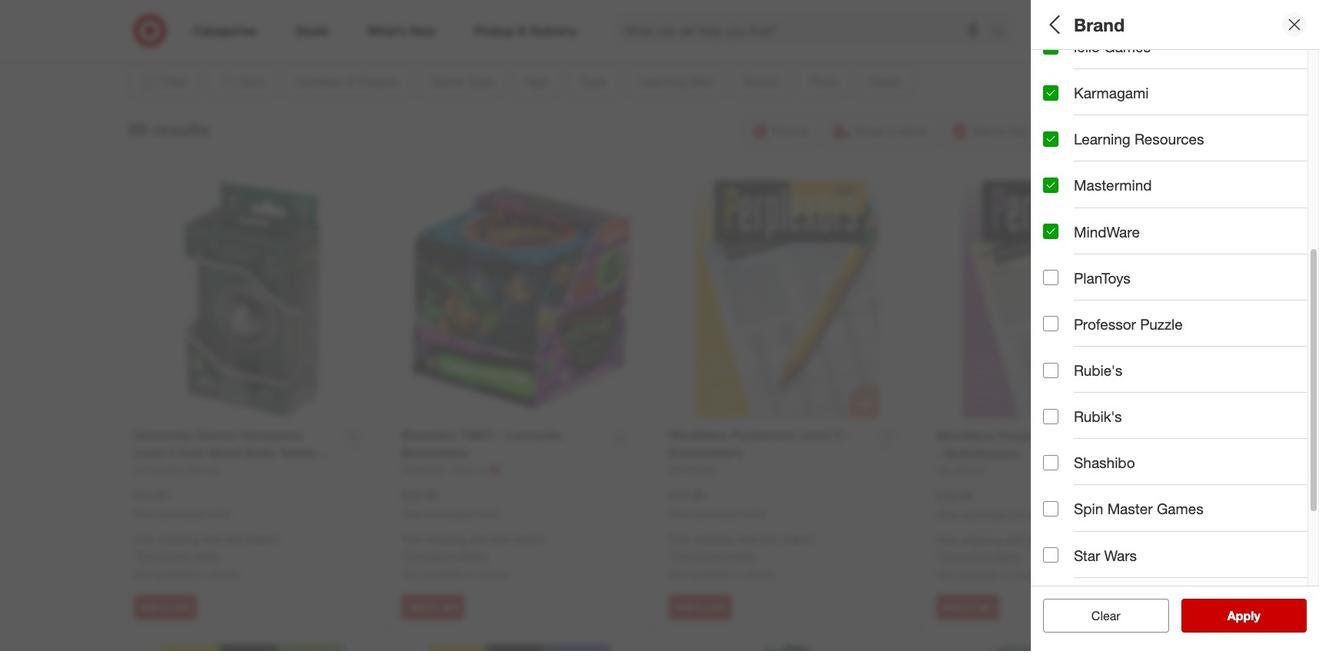 Task type: vqa. For each thing, say whether or not it's contained in the screenshot.
Pick It Up related to Health-Ade Organic Vegan Pink Lady Apple Kombucha - 16 fl oz
no



Task type: describe. For each thing, give the bounding box(es) containing it.
results for 99 results
[[153, 118, 210, 140]]

spin
[[1075, 500, 1104, 518]]

all
[[1117, 608, 1129, 624]]

clear all
[[1084, 608, 1129, 624]]

all filters dialog
[[1032, 0, 1320, 652]]

rubik's
[[1075, 408, 1123, 425]]

clear for clear all
[[1084, 608, 1114, 624]]

Spin Master Games checkbox
[[1044, 501, 1059, 517]]

Professor Puzzle checkbox
[[1044, 316, 1059, 332]]

$14.87 when purchased online
[[134, 487, 232, 520]]

Star Wars checkbox
[[1044, 548, 1059, 563]]

creative inside learning skill coding; creative thinking; creativity; fine motor skills; gr
[[1085, 296, 1125, 309]]

learning for learning skill coding; creative thinking; creativity; fine motor skills; gr
[[1044, 276, 1105, 294]]

game type classic games; creative games
[[1044, 114, 1199, 147]]

all filters
[[1044, 14, 1118, 35]]

wars
[[1105, 547, 1138, 564]]

professor
[[1075, 315, 1137, 333]]

Shashibo checkbox
[[1044, 455, 1059, 471]]

MindWare checkbox
[[1044, 224, 1059, 239]]

clear button
[[1044, 599, 1170, 633]]

0 horizontal spatial $16.95 when purchased online
[[669, 487, 767, 520]]

number of players 1; 2
[[1044, 60, 1172, 93]]

games; inside "game type classic games; creative games"
[[1082, 134, 1119, 147]]

2 vertical spatial games
[[1158, 500, 1204, 518]]

gr
[[1311, 296, 1320, 309]]

plantoys
[[1075, 269, 1131, 287]]

sponsored
[[1070, 37, 1116, 48]]

purchased inside $14.87 when purchased online
[[160, 508, 204, 520]]

coding;
[[1044, 296, 1082, 309]]

type board games; brainteasers
[[1044, 222, 1177, 255]]

of
[[1103, 60, 1117, 78]]

online inside $14.87 when purchased online
[[207, 508, 232, 520]]

0 vertical spatial games
[[1105, 38, 1152, 55]]

games inside "game type classic games; creative games"
[[1165, 134, 1199, 147]]

brainteasers
[[1116, 242, 1177, 255]]

brand alice in wonderland; bepuzzled; chuckle & roar; educatio
[[1044, 330, 1320, 363]]

iello games
[[1075, 38, 1152, 55]]

chuckle
[[1202, 350, 1242, 363]]

type inside "game type classic games; creative games"
[[1089, 114, 1122, 132]]

when inside $14.87 when purchased online
[[134, 508, 158, 520]]

roar;
[[1255, 350, 1280, 363]]

number
[[1044, 60, 1099, 78]]

clear all button
[[1044, 599, 1170, 633]]

search button
[[985, 14, 1022, 51]]

guest rating
[[1044, 497, 1134, 514]]

1 horizontal spatial $16.95
[[937, 488, 974, 504]]

1;
[[1044, 80, 1053, 93]]

results for see results
[[1238, 608, 1277, 624]]

games; inside type board games; brainteasers
[[1076, 242, 1113, 255]]

adult
[[1071, 188, 1096, 201]]

purchased inside $25.99 when purchased online
[[428, 508, 472, 520]]

2
[[1056, 80, 1062, 93]]

professor puzzle
[[1075, 315, 1184, 333]]

1 horizontal spatial $16.95 when purchased online
[[937, 488, 1035, 520]]

Learning Resources checkbox
[[1044, 131, 1059, 147]]

sold
[[1044, 550, 1075, 568]]

apply
[[1228, 608, 1261, 624]]

skill
[[1109, 276, 1138, 294]]

clear for clear
[[1092, 608, 1121, 624]]

advertisement region
[[193, 0, 1116, 36]]

age
[[1044, 168, 1071, 186]]

learning resources
[[1075, 130, 1205, 148]]

price button
[[1044, 373, 1308, 427]]

karmagami
[[1075, 84, 1150, 102]]

rating
[[1089, 497, 1134, 514]]

star wars
[[1075, 547, 1138, 564]]

skills;
[[1280, 296, 1308, 309]]

see results
[[1212, 608, 1277, 624]]

PlanToys checkbox
[[1044, 270, 1059, 286]]

price
[[1044, 389, 1080, 407]]



Task type: locate. For each thing, give the bounding box(es) containing it.
rubie's
[[1075, 362, 1123, 379]]

alice
[[1044, 350, 1067, 363]]

results inside button
[[1238, 608, 1277, 624]]

learning skill coding; creative thinking; creativity; fine motor skills; gr
[[1044, 276, 1320, 309]]

$16.95
[[669, 487, 706, 503], [937, 488, 974, 504]]

exclusions
[[138, 549, 189, 562], [405, 549, 457, 562], [673, 549, 724, 562], [941, 550, 992, 563]]

guest rating button
[[1044, 481, 1308, 535]]

learning inside brand dialog
[[1075, 130, 1131, 148]]

search
[[985, 24, 1022, 40]]

clear inside brand dialog
[[1092, 608, 1121, 624]]

Karmagami checkbox
[[1044, 85, 1059, 101]]

1 horizontal spatial type
[[1089, 114, 1122, 132]]

creative inside "game type classic games; creative games"
[[1122, 134, 1162, 147]]

available
[[154, 568, 196, 581], [422, 568, 464, 581], [690, 568, 731, 581], [957, 569, 999, 582]]

Rubik's checkbox
[[1044, 409, 1059, 424]]

0 vertical spatial type
[[1089, 114, 1122, 132]]

orders*
[[245, 533, 280, 546], [513, 533, 548, 546], [781, 533, 816, 546], [1049, 534, 1083, 547]]

1 vertical spatial creative
[[1085, 296, 1125, 309]]

0 horizontal spatial type
[[1044, 222, 1076, 240]]

brand inside dialog
[[1075, 14, 1125, 35]]

1 vertical spatial games;
[[1076, 242, 1113, 255]]

1 clear from the left
[[1084, 608, 1114, 624]]

learning for learning resources
[[1075, 130, 1131, 148]]

classic
[[1044, 134, 1079, 147]]

see results button
[[1182, 599, 1308, 633]]

games; right the classic
[[1082, 134, 1119, 147]]

99 results
[[128, 118, 210, 140]]

clear down by
[[1092, 608, 1121, 624]]

$25.99 when purchased online
[[402, 487, 499, 520]]

learning up coding;
[[1044, 276, 1105, 294]]

star
[[1075, 547, 1101, 564]]

players
[[1121, 60, 1172, 78]]

0 vertical spatial results
[[153, 118, 210, 140]]

sold by button
[[1044, 535, 1308, 588]]

wonderland;
[[1082, 350, 1143, 363]]

type down karmagami
[[1089, 114, 1122, 132]]

brand up the sponsored
[[1075, 14, 1125, 35]]

1 vertical spatial type
[[1044, 222, 1076, 240]]

brand
[[1075, 14, 1125, 35], [1044, 330, 1086, 347]]

2 clear from the left
[[1092, 608, 1121, 624]]

creative up professor
[[1085, 296, 1125, 309]]

board
[[1044, 242, 1073, 255]]

clear left all
[[1084, 608, 1114, 624]]

master
[[1108, 500, 1154, 518]]

brand up alice
[[1044, 330, 1086, 347]]

motor
[[1249, 296, 1277, 309]]

guest
[[1044, 497, 1085, 514]]

free shipping with $35 orders* * exclusions apply. not available in stores
[[134, 533, 280, 581], [402, 533, 548, 581], [669, 533, 816, 581], [937, 534, 1083, 582]]

deals
[[1044, 443, 1083, 460]]

$25.99
[[402, 487, 438, 503]]

results right 99
[[153, 118, 210, 140]]

games;
[[1082, 134, 1119, 147], [1076, 242, 1113, 255]]

$14.87
[[134, 487, 171, 503]]

all
[[1044, 14, 1065, 35]]

0 vertical spatial games;
[[1082, 134, 1119, 147]]

0 horizontal spatial results
[[153, 118, 210, 140]]

type inside type board games; brainteasers
[[1044, 222, 1076, 240]]

type up board
[[1044, 222, 1076, 240]]

kids;
[[1044, 188, 1068, 201]]

shashibo
[[1075, 454, 1136, 472]]

online inside $25.99 when purchased online
[[475, 508, 499, 520]]

Rubie's checkbox
[[1044, 363, 1059, 378]]

deals button
[[1044, 427, 1308, 481]]

Mastermind checkbox
[[1044, 178, 1059, 193]]

mastermind
[[1075, 176, 1153, 194]]

0 vertical spatial learning
[[1075, 130, 1131, 148]]

free
[[134, 533, 155, 546], [402, 533, 423, 546], [669, 533, 691, 546], [937, 534, 958, 547]]

by
[[1079, 550, 1095, 568]]

thinking;
[[1128, 296, 1171, 309]]

iello
[[1075, 38, 1101, 55]]

1 vertical spatial games
[[1165, 134, 1199, 147]]

1 horizontal spatial results
[[1238, 608, 1277, 624]]

spin master games
[[1075, 500, 1204, 518]]

1 vertical spatial results
[[1238, 608, 1277, 624]]

bepuzzled;
[[1146, 350, 1199, 363]]

stores
[[210, 568, 240, 581], [478, 568, 508, 581], [746, 568, 775, 581], [1013, 569, 1043, 582]]

$16.95 when purchased online
[[669, 487, 767, 520], [937, 488, 1035, 520]]

age kids; adult
[[1044, 168, 1096, 201]]

games; down mindware
[[1076, 242, 1113, 255]]

resources
[[1135, 130, 1205, 148]]

exclusions apply. button
[[138, 549, 221, 564], [405, 549, 489, 564], [673, 549, 756, 564], [941, 549, 1024, 565]]

game
[[1044, 114, 1085, 132]]

What can we help you find? suggestions appear below search field
[[615, 14, 995, 48]]

puzzle
[[1141, 315, 1184, 333]]

0 vertical spatial creative
[[1122, 134, 1162, 147]]

mindware
[[1075, 223, 1141, 240]]

online
[[207, 508, 232, 520], [475, 508, 499, 520], [742, 508, 767, 520], [1010, 509, 1035, 520]]

brand for brand
[[1075, 14, 1125, 35]]

brand for brand alice in wonderland; bepuzzled; chuckle & roar; educatio
[[1044, 330, 1086, 347]]

see
[[1212, 608, 1234, 624]]

apply button
[[1182, 599, 1308, 633]]

$35
[[225, 533, 242, 546], [493, 533, 510, 546], [761, 533, 778, 546], [1028, 534, 1046, 547]]

shipping
[[158, 533, 199, 546], [426, 533, 467, 546], [694, 533, 735, 546], [961, 534, 1002, 547]]

not
[[134, 568, 151, 581], [402, 568, 419, 581], [669, 568, 687, 581], [937, 569, 954, 582]]

brand dialog
[[1032, 0, 1320, 652]]

filters
[[1070, 14, 1118, 35]]

fine
[[1226, 296, 1246, 309]]

results
[[153, 118, 210, 140], [1238, 608, 1277, 624]]

purchased
[[160, 508, 204, 520], [428, 508, 472, 520], [696, 508, 740, 520], [963, 509, 1007, 520]]

sold by
[[1044, 550, 1095, 568]]

educatio
[[1283, 350, 1320, 363]]

0 vertical spatial brand
[[1075, 14, 1125, 35]]

in inside brand alice in wonderland; bepuzzled; chuckle & roar; educatio
[[1070, 350, 1079, 363]]

1 vertical spatial brand
[[1044, 330, 1086, 347]]

results right see
[[1238, 608, 1277, 624]]

learning down karmagami
[[1075, 130, 1131, 148]]

0 horizontal spatial $16.95
[[669, 487, 706, 503]]

type
[[1089, 114, 1122, 132], [1044, 222, 1076, 240]]

creativity;
[[1174, 296, 1223, 309]]

learning inside learning skill coding; creative thinking; creativity; fine motor skills; gr
[[1044, 276, 1105, 294]]

when
[[134, 508, 158, 520], [402, 508, 426, 520], [669, 508, 693, 520], [937, 509, 961, 520]]

learning
[[1075, 130, 1131, 148], [1044, 276, 1105, 294]]

99
[[128, 118, 148, 140]]

&
[[1245, 350, 1252, 363]]

games
[[1105, 38, 1152, 55], [1165, 134, 1199, 147], [1158, 500, 1204, 518]]

creative up "mastermind"
[[1122, 134, 1162, 147]]

clear inside the all filters dialog
[[1084, 608, 1114, 624]]

*
[[134, 549, 138, 562], [402, 549, 405, 562], [669, 549, 673, 562], [937, 550, 941, 563]]

brand inside brand alice in wonderland; bepuzzled; chuckle & roar; educatio
[[1044, 330, 1086, 347]]

iello Games checkbox
[[1044, 39, 1059, 54]]

1 vertical spatial learning
[[1044, 276, 1105, 294]]

in
[[1070, 350, 1079, 363], [199, 568, 207, 581], [467, 568, 475, 581], [734, 568, 743, 581], [1002, 569, 1010, 582]]

when inside $25.99 when purchased online
[[402, 508, 426, 520]]



